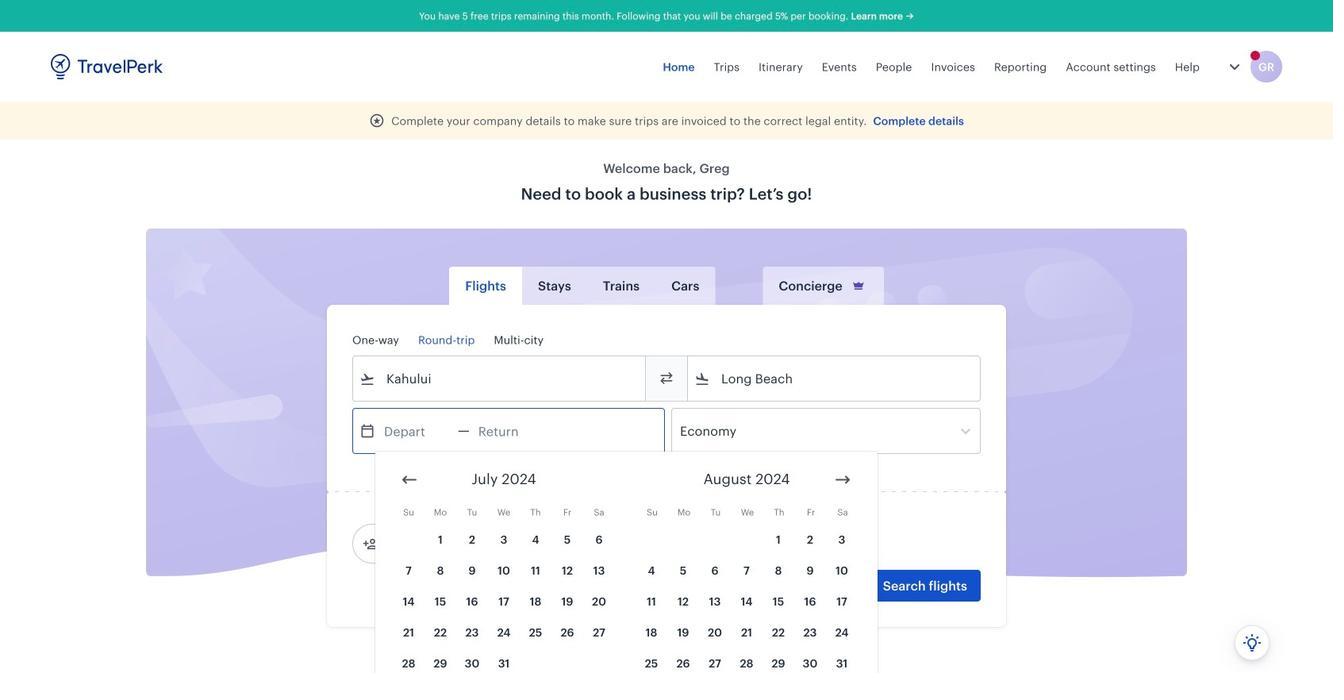 Task type: describe. For each thing, give the bounding box(es) containing it.
calendar application
[[375, 452, 1334, 673]]

move forward to switch to the next month. image
[[833, 470, 853, 489]]

From search field
[[375, 366, 625, 391]]

move backward to switch to the previous month. image
[[400, 470, 419, 489]]



Task type: locate. For each thing, give the bounding box(es) containing it.
Return text field
[[470, 409, 552, 453]]

Depart text field
[[375, 409, 458, 453]]

To search field
[[710, 366, 960, 391]]

Add first traveler search field
[[379, 531, 544, 556]]



